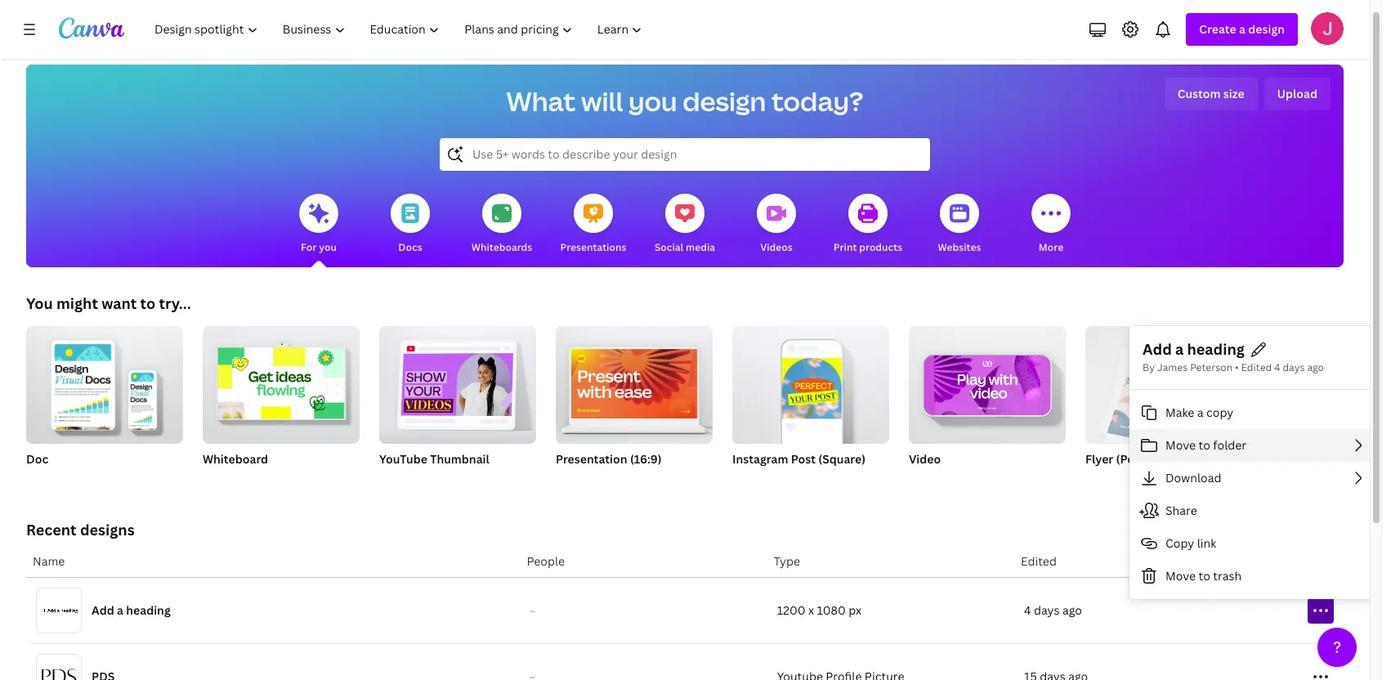 Task type: locate. For each thing, give the bounding box(es) containing it.
edited up 4 days ago
[[1021, 553, 1057, 569]]

group for instagram post (square)
[[732, 320, 889, 444]]

days
[[1283, 360, 1305, 374], [1034, 602, 1060, 618]]

1 move from the top
[[1166, 437, 1196, 453]]

1 vertical spatial you
[[319, 240, 337, 254]]

8.5 up download
[[1166, 451, 1183, 467]]

make a copy button
[[1130, 396, 1378, 429]]

0 vertical spatial 11
[[1194, 451, 1206, 467]]

0 vertical spatial add
[[1143, 339, 1172, 359]]

1 vertical spatial ago
[[1063, 602, 1082, 618]]

a
[[1239, 21, 1246, 37], [1175, 339, 1184, 359], [1197, 404, 1204, 420], [117, 602, 123, 618]]

design
[[1248, 21, 1285, 37], [683, 83, 766, 119]]

in
[[1345, 451, 1356, 467], [1122, 472, 1131, 486]]

1 horizontal spatial add
[[1143, 339, 1172, 359]]

2 - from the left
[[533, 607, 535, 615]]

add
[[1143, 339, 1172, 359], [92, 602, 114, 618]]

0 horizontal spatial in
[[1122, 472, 1131, 486]]

4 days ago
[[1024, 602, 1082, 618]]

move to folder
[[1166, 437, 1247, 453]]

add up by
[[1143, 339, 1172, 359]]

1 vertical spatial days
[[1034, 602, 1060, 618]]

people
[[527, 553, 565, 569]]

poster (18 × 24 in portrait) group
[[1262, 326, 1382, 488]]

1080
[[817, 602, 846, 618]]

px
[[849, 602, 862, 618]]

1 horizontal spatial heading
[[1187, 339, 1245, 359]]

move inside button
[[1166, 437, 1196, 453]]

custom
[[1178, 86, 1221, 101]]

move down the copy
[[1166, 568, 1196, 583]]

move to folder button
[[1130, 429, 1378, 462]]

you right the for
[[319, 240, 337, 254]]

a right create
[[1239, 21, 1246, 37]]

0 horizontal spatial ago
[[1063, 602, 1082, 618]]

1 vertical spatial add
[[92, 602, 114, 618]]

2 move from the top
[[1166, 568, 1196, 583]]

a up james at the bottom right of page
[[1175, 339, 1184, 359]]

poster (18 × 24 in portr
[[1262, 451, 1382, 467]]

presentation (16:9) group
[[556, 320, 713, 488]]

videos button
[[757, 182, 796, 267]]

a inside "button"
[[1197, 404, 1204, 420]]

folder
[[1213, 437, 1247, 453]]

8.5
[[1166, 451, 1183, 467], [1086, 472, 1100, 486]]

0 horizontal spatial you
[[319, 240, 337, 254]]

11 left in) on the bottom right
[[1194, 451, 1206, 467]]

add down designs
[[92, 602, 114, 618]]

you right "will"
[[629, 83, 677, 119]]

× left 24
[[1321, 451, 1326, 467]]

whiteboards button
[[471, 182, 532, 267]]

share
[[1166, 503, 1197, 518]]

0 vertical spatial you
[[629, 83, 677, 119]]

1 vertical spatial design
[[683, 83, 766, 119]]

you
[[26, 293, 53, 313]]

group for video
[[909, 320, 1066, 444]]

heading inside button
[[1187, 339, 1245, 359]]

0 horizontal spatial 4
[[1024, 602, 1031, 618]]

1 vertical spatial 4
[[1024, 602, 1031, 618]]

1 vertical spatial 8.5
[[1086, 472, 1100, 486]]

doc
[[26, 451, 48, 467]]

to for move to trash
[[1199, 568, 1210, 583]]

x
[[808, 602, 814, 618]]

you might want to try...
[[26, 293, 191, 313]]

media
[[686, 240, 715, 254]]

move down make in the right of the page
[[1166, 437, 1196, 453]]

0 vertical spatial ago
[[1307, 360, 1324, 374]]

1 horizontal spatial days
[[1283, 360, 1305, 374]]

print
[[834, 240, 857, 254]]

(18
[[1301, 451, 1318, 467]]

1 horizontal spatial in
[[1345, 451, 1356, 467]]

1 - from the left
[[530, 607, 533, 615]]

1 horizontal spatial ago
[[1307, 360, 1324, 374]]

4
[[1275, 360, 1280, 374], [1024, 602, 1031, 618]]

× up download
[[1186, 451, 1191, 467]]

upload button
[[1264, 78, 1331, 110]]

social media
[[655, 240, 715, 254]]

ago
[[1307, 360, 1324, 374], [1063, 602, 1082, 618]]

james peterson image
[[1311, 12, 1344, 45]]

8.5 down flyer
[[1086, 472, 1100, 486]]

download button
[[1130, 462, 1378, 495]]

a down designs
[[117, 602, 123, 618]]

1 vertical spatial edited
[[1021, 553, 1057, 569]]

--
[[530, 607, 535, 615]]

Search search field
[[472, 139, 898, 170]]

you
[[629, 83, 677, 119], [319, 240, 337, 254]]

add a heading
[[1143, 339, 1245, 359], [92, 602, 171, 618]]

0 vertical spatial edited
[[1241, 360, 1272, 374]]

docs
[[398, 240, 422, 254]]

for you
[[301, 240, 337, 254]]

to inside button
[[1199, 568, 1210, 583]]

portr
[[1358, 451, 1382, 467]]

group
[[26, 320, 183, 444], [203, 320, 360, 444], [379, 320, 536, 444], [556, 320, 713, 444], [732, 320, 889, 444], [909, 320, 1066, 444], [1086, 326, 1242, 449], [1262, 326, 1382, 444]]

group for poster (18 × 24 in portr
[[1262, 326, 1382, 444]]

name
[[33, 553, 65, 569]]

by
[[1143, 360, 1155, 374]]

heading
[[1187, 339, 1245, 359], [126, 602, 171, 618]]

0 horizontal spatial edited
[[1021, 553, 1057, 569]]

1 vertical spatial to
[[1199, 437, 1210, 453]]

0 vertical spatial design
[[1248, 21, 1285, 37]]

to inside button
[[1199, 437, 1210, 453]]

thumbnail
[[430, 451, 489, 467]]

11
[[1194, 451, 1206, 467], [1109, 472, 1120, 486]]

×
[[1186, 451, 1191, 467], [1321, 451, 1326, 467], [1102, 472, 1107, 486]]

0 horizontal spatial heading
[[126, 602, 171, 618]]

poster
[[1262, 451, 1298, 467]]

design up search search box
[[683, 83, 766, 119]]

move inside button
[[1166, 568, 1196, 583]]

video
[[909, 451, 941, 467]]

1 horizontal spatial design
[[1248, 21, 1285, 37]]

edited right peterson
[[1241, 360, 1272, 374]]

0 vertical spatial 8.5
[[1166, 451, 1183, 467]]

None search field
[[440, 138, 930, 171]]

upload
[[1277, 86, 1318, 101]]

will
[[581, 83, 623, 119]]

11 down flyer
[[1109, 472, 1120, 486]]

custom size button
[[1165, 78, 1258, 110]]

1 horizontal spatial edited
[[1241, 360, 1272, 374]]

to left try...
[[140, 293, 155, 313]]

1 horizontal spatial you
[[629, 83, 677, 119]]

1 vertical spatial 11
[[1109, 472, 1120, 486]]

top level navigation element
[[144, 13, 657, 46]]

0 vertical spatial 4
[[1275, 360, 1280, 374]]

whiteboard
[[203, 451, 268, 467]]

add a heading button
[[1143, 339, 1245, 360]]

whiteboard group
[[203, 320, 360, 488]]

1 horizontal spatial 8.5
[[1166, 451, 1183, 467]]

0 vertical spatial in
[[1345, 451, 1356, 467]]

design right create
[[1248, 21, 1285, 37]]

0 vertical spatial heading
[[1187, 339, 1245, 359]]

download
[[1166, 470, 1222, 485]]

1 vertical spatial move
[[1166, 568, 1196, 583]]

for
[[301, 240, 317, 254]]

0 vertical spatial add a heading
[[1143, 339, 1245, 359]]

to left trash
[[1199, 568, 1210, 583]]

more button
[[1032, 182, 1071, 267]]

trash
[[1213, 568, 1242, 583]]

post
[[791, 451, 816, 467]]

0 horizontal spatial add
[[92, 602, 114, 618]]

1200 x 1080 px
[[777, 602, 862, 618]]

2 vertical spatial to
[[1199, 568, 1210, 583]]

print products button
[[834, 182, 903, 267]]

for you button
[[299, 182, 338, 267]]

1200
[[777, 602, 806, 618]]

what will you design today?
[[506, 83, 864, 119]]

in right 24
[[1345, 451, 1356, 467]]

1 vertical spatial heading
[[126, 602, 171, 618]]

1 horizontal spatial ×
[[1186, 451, 1191, 467]]

instagram post (square) group
[[732, 320, 889, 488]]

add inside button
[[1143, 339, 1172, 359]]

× down flyer
[[1102, 472, 1107, 486]]

in down (portrait
[[1122, 472, 1131, 486]]

to left folder
[[1199, 437, 1210, 453]]

a left copy
[[1197, 404, 1204, 420]]

whiteboards
[[471, 240, 532, 254]]

type
[[774, 553, 800, 569]]

0 vertical spatial move
[[1166, 437, 1196, 453]]

1 vertical spatial in
[[1122, 472, 1131, 486]]

video group
[[909, 320, 1066, 488]]

(16:9)
[[630, 451, 662, 467]]

might
[[56, 293, 98, 313]]

1 vertical spatial add a heading
[[92, 602, 171, 618]]



Task type: describe. For each thing, give the bounding box(es) containing it.
james
[[1157, 360, 1188, 374]]

youtube
[[379, 451, 427, 467]]

flyer (portrait 8.5 × 11 in) 8.5 × 11 in
[[1086, 451, 1223, 486]]

24
[[1329, 451, 1342, 467]]

0 vertical spatial days
[[1283, 360, 1305, 374]]

instagram
[[732, 451, 788, 467]]

what
[[506, 83, 576, 119]]

custom size
[[1178, 86, 1245, 101]]

0 horizontal spatial ×
[[1102, 472, 1107, 486]]

peterson
[[1190, 360, 1233, 374]]

presentations
[[560, 240, 627, 254]]

create a design button
[[1186, 13, 1298, 46]]

youtube thumbnail
[[379, 451, 489, 467]]

social
[[655, 240, 684, 254]]

presentations button
[[560, 182, 627, 267]]

(square)
[[819, 451, 866, 467]]

0 horizontal spatial design
[[683, 83, 766, 119]]

edited 4 days ago
[[1241, 360, 1324, 374]]

link
[[1197, 535, 1217, 551]]

websites
[[938, 240, 981, 254]]

design inside dropdown button
[[1248, 21, 1285, 37]]

copy link
[[1166, 535, 1217, 551]]

move to trash button
[[1130, 560, 1378, 593]]

edited for edited
[[1021, 553, 1057, 569]]

recent
[[26, 520, 77, 540]]

share button
[[1130, 495, 1378, 527]]

flyer
[[1086, 451, 1114, 467]]

products
[[859, 240, 903, 254]]

create a design
[[1199, 21, 1285, 37]]

presentation
[[556, 451, 627, 467]]

(portrait
[[1116, 451, 1163, 467]]

create
[[1199, 21, 1237, 37]]

move for move to folder
[[1166, 437, 1196, 453]]

videos
[[760, 240, 793, 254]]

want
[[101, 293, 137, 313]]

docs button
[[391, 182, 430, 267]]

a inside button
[[1175, 339, 1184, 359]]

recent designs
[[26, 520, 135, 540]]

make a copy
[[1166, 404, 1234, 420]]

designs
[[80, 520, 135, 540]]

0 horizontal spatial days
[[1034, 602, 1060, 618]]

try...
[[159, 293, 191, 313]]

edited for edited 4 days ago
[[1241, 360, 1272, 374]]

0 horizontal spatial 8.5
[[1086, 472, 1100, 486]]

copy
[[1207, 404, 1234, 420]]

doc group
[[26, 320, 183, 488]]

make
[[1166, 404, 1195, 420]]

instagram post (square)
[[732, 451, 866, 467]]

flyer (portrait 8.5 × 11 in) group
[[1086, 326, 1242, 488]]

copy link button
[[1130, 527, 1378, 560]]

move to trash
[[1166, 568, 1242, 583]]

websites button
[[938, 182, 981, 267]]

1 horizontal spatial add a heading
[[1143, 339, 1245, 359]]

2 horizontal spatial ×
[[1321, 451, 1326, 467]]

1 horizontal spatial 4
[[1275, 360, 1280, 374]]

size
[[1224, 86, 1245, 101]]

a inside dropdown button
[[1239, 21, 1246, 37]]

0 horizontal spatial add a heading
[[92, 602, 171, 618]]

group for flyer (portrait 8.5 × 11 in)
[[1086, 326, 1242, 449]]

to for move to folder
[[1199, 437, 1210, 453]]

presentation (16:9)
[[556, 451, 662, 467]]

move for move to trash
[[1166, 568, 1196, 583]]

youtube thumbnail group
[[379, 320, 536, 488]]

by james peterson
[[1143, 360, 1233, 374]]

in)
[[1209, 451, 1223, 467]]

social media button
[[655, 182, 715, 267]]

today?
[[772, 83, 864, 119]]

group for youtube thumbnail
[[379, 320, 536, 444]]

1 horizontal spatial 11
[[1194, 451, 1206, 467]]

0 vertical spatial to
[[140, 293, 155, 313]]

you inside button
[[319, 240, 337, 254]]

in inside 'flyer (portrait 8.5 × 11 in) 8.5 × 11 in'
[[1122, 472, 1131, 486]]

more
[[1039, 240, 1064, 254]]

copy
[[1166, 535, 1194, 551]]

print products
[[834, 240, 903, 254]]

0 horizontal spatial 11
[[1109, 472, 1120, 486]]

group for presentation (16:9)
[[556, 320, 713, 444]]



Task type: vqa. For each thing, say whether or not it's contained in the screenshot.
don't
no



